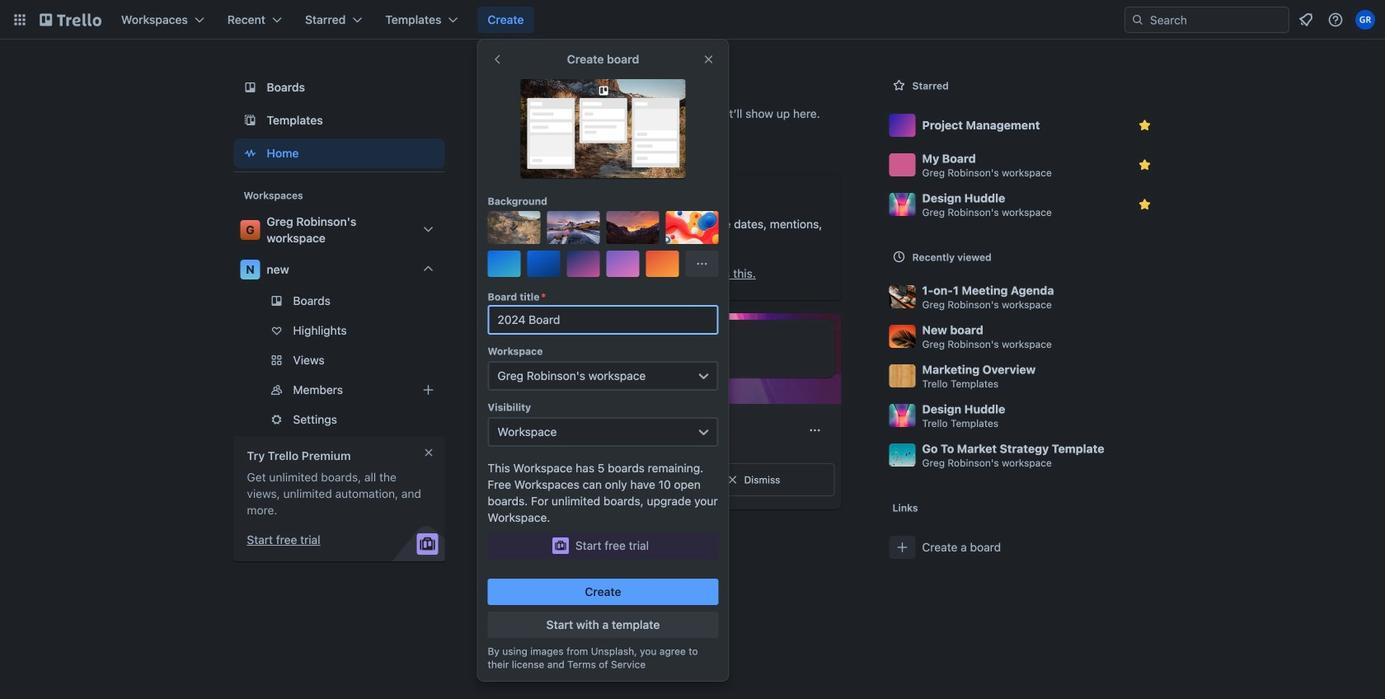 Task type: locate. For each thing, give the bounding box(es) containing it.
0 notifications image
[[1297, 10, 1317, 30]]

None text field
[[488, 305, 719, 335]]

home image
[[240, 144, 260, 163]]

Search field
[[1145, 7, 1289, 32]]

add image
[[419, 380, 438, 400]]

return to previous screen image
[[491, 53, 504, 66]]

open information menu image
[[1328, 12, 1345, 28]]



Task type: describe. For each thing, give the bounding box(es) containing it.
primary element
[[0, 0, 1386, 40]]

custom image image
[[508, 221, 521, 234]]

click to unstar design huddle . it will be removed from your starred list. image
[[1137, 196, 1154, 213]]

click to unstar my board. it will be removed from your starred list. image
[[1137, 157, 1154, 173]]

template board image
[[240, 111, 260, 130]]

search image
[[1132, 13, 1145, 26]]

close popover image
[[702, 53, 716, 66]]

click to unstar project management. it will be removed from your starred list. image
[[1137, 117, 1154, 134]]

greg robinson (gregrobinson96) image
[[1356, 10, 1376, 30]]

back to home image
[[40, 7, 101, 33]]

board image
[[240, 78, 260, 97]]



Task type: vqa. For each thing, say whether or not it's contained in the screenshot.
"ON" inside We may put this task on hold while the marketing team holds their name contest, this will allow us to have a more focused effort in the securing of our domain name. @bennelson96 feel free to update this task as necessary.
no



